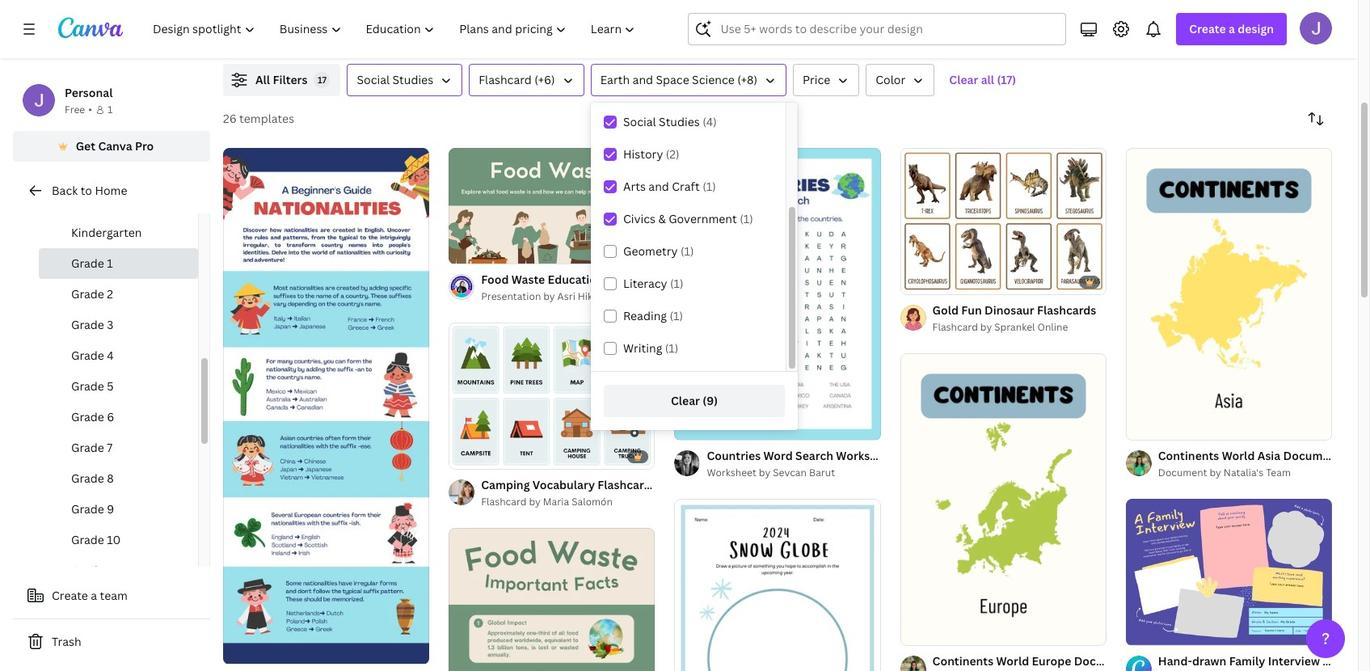 Task type: locate. For each thing, give the bounding box(es) containing it.
all
[[256, 72, 270, 87]]

(1) right writing
[[666, 341, 679, 356]]

a left "design"
[[1229, 21, 1236, 36]]

by left maria at the left of the page
[[529, 495, 541, 509]]

0 vertical spatial clear
[[950, 72, 979, 87]]

space
[[656, 72, 690, 87]]

0 horizontal spatial clear
[[671, 393, 700, 408]]

0 vertical spatial 10
[[478, 244, 489, 256]]

10 up presentation
[[478, 244, 489, 256]]

11
[[107, 563, 119, 578]]

1 of 5 link
[[449, 323, 655, 469]]

10 down grade 9 link
[[107, 532, 121, 548]]

clear (9) button
[[604, 385, 785, 417]]

flashcard down the gold on the right of page
[[933, 320, 979, 334]]

flashcard left (+6)
[[479, 72, 532, 87]]

social for social studies
[[357, 72, 390, 87]]

0 vertical spatial flashcard
[[479, 72, 532, 87]]

style inside camping vocabulary flashcards in colorful illustrative style flashcard by maria salomón
[[784, 477, 812, 493]]

studies for social studies (4)
[[659, 114, 700, 129]]

camping vocabulary flashcards in colorful illustrative style link
[[481, 476, 812, 494]]

fun right cute
[[968, 448, 988, 463]]

0 vertical spatial fun
[[962, 303, 983, 318]]

trash link
[[13, 626, 210, 658]]

grade for grade 2
[[71, 286, 104, 302]]

activity
[[1324, 654, 1366, 669]]

and right arts
[[649, 179, 670, 194]]

0 vertical spatial worksheet
[[837, 448, 895, 463]]

pre-school
[[71, 194, 130, 209]]

grade for grade 1
[[71, 256, 104, 271]]

17
[[318, 74, 327, 86]]

create left "design"
[[1190, 21, 1227, 36]]

0 horizontal spatial 2
[[107, 286, 113, 302]]

flashcards inside camping vocabulary flashcards in colorful illustrative style flashcard by maria salomón
[[598, 477, 657, 493]]

1 vertical spatial of
[[919, 275, 928, 287]]

hand-drawn family interview activity digital worksheet image
[[1127, 499, 1333, 645]]

17 filter options selected element
[[314, 72, 330, 88]]

gold
[[933, 303, 959, 318]]

by left sprankel at the top right of the page
[[981, 320, 993, 334]]

and
[[633, 72, 654, 87], [649, 179, 670, 194]]

a inside button
[[91, 588, 97, 603]]

studies left (4)
[[659, 114, 700, 129]]

fun inside gold fun dinosaur flashcards flashcard by sprankel online
[[962, 303, 983, 318]]

style right cute
[[991, 448, 1019, 463]]

5
[[107, 379, 114, 394], [478, 450, 484, 462]]

clear (9)
[[671, 393, 718, 408]]

studies for social studies
[[393, 72, 434, 87]]

1
[[107, 103, 113, 116], [460, 244, 465, 256], [107, 256, 113, 271], [912, 275, 917, 287], [460, 450, 465, 462]]

grade down grade 1
[[71, 286, 104, 302]]

0 horizontal spatial flashcards
[[598, 477, 657, 493]]

by left asri in the left top of the page
[[544, 289, 555, 303]]

1 vertical spatial studies
[[659, 114, 700, 129]]

1 vertical spatial flashcards
[[598, 477, 657, 493]]

11 grade from the top
[[71, 563, 104, 578]]

camping
[[481, 477, 530, 493]]

1 grade from the top
[[71, 256, 104, 271]]

1 horizontal spatial create
[[1190, 21, 1227, 36]]

1 of 5
[[460, 450, 484, 462]]

4 grade from the top
[[71, 348, 104, 363]]

clear all (17)
[[950, 72, 1017, 87]]

color
[[876, 72, 906, 87]]

6
[[107, 409, 114, 425]]

of for gold fun dinosaur flashcards
[[919, 275, 928, 287]]

by inside camping vocabulary flashcards in colorful illustrative style flashcard by maria salomón
[[529, 495, 541, 509]]

illustrative
[[721, 477, 781, 493]]

1 horizontal spatial flashcards
[[1038, 303, 1097, 318]]

(1) right reading
[[670, 308, 684, 324]]

9 grade from the top
[[71, 501, 104, 517]]

create inside "dropdown button"
[[1190, 21, 1227, 36]]

0 horizontal spatial a
[[91, 588, 97, 603]]

(4)
[[703, 114, 717, 129]]

home
[[95, 183, 127, 198]]

2 grade from the top
[[71, 286, 104, 302]]

grade left 3
[[71, 317, 104, 332]]

d
[[1369, 654, 1371, 669]]

2 vertical spatial flashcard
[[481, 495, 527, 509]]

1 horizontal spatial a
[[1229, 21, 1236, 36]]

&
[[659, 211, 666, 226]]

3 grade from the top
[[71, 317, 104, 332]]

grade down grade 9
[[71, 532, 104, 548]]

5 grade from the top
[[71, 379, 104, 394]]

social right 17
[[357, 72, 390, 87]]

0 horizontal spatial style
[[784, 477, 812, 493]]

top level navigation element
[[142, 13, 650, 45]]

social studies (4)
[[624, 114, 717, 129]]

grade for grade 5
[[71, 379, 104, 394]]

a inside "dropdown button"
[[1229, 21, 1236, 36]]

7 grade from the top
[[71, 440, 104, 455]]

personal
[[65, 85, 113, 100]]

social up history
[[624, 114, 656, 129]]

5 down '4'
[[107, 379, 114, 394]]

geometry (1)
[[624, 243, 694, 259]]

social for social studies (4)
[[624, 114, 656, 129]]

(1) right craft
[[703, 179, 716, 194]]

blue
[[898, 448, 923, 463]]

0 vertical spatial create
[[1190, 21, 1227, 36]]

0 vertical spatial and
[[633, 72, 654, 87]]

dinosaur
[[985, 303, 1035, 318]]

grade 6
[[71, 409, 114, 425]]

flashcards up online
[[1038, 303, 1097, 318]]

0 horizontal spatial social
[[357, 72, 390, 87]]

clear left all
[[950, 72, 979, 87]]

1 for flashcard by sprankel online
[[912, 275, 917, 287]]

26
[[223, 111, 237, 126]]

create down grade 11
[[52, 588, 88, 603]]

asri
[[558, 289, 576, 303]]

continents world europe document in green blue white illustrative style image
[[901, 354, 1107, 645]]

interview
[[1269, 654, 1321, 669]]

studies inside button
[[393, 72, 434, 87]]

2 up 3
[[107, 286, 113, 302]]

create for create a design
[[1190, 21, 1227, 36]]

word
[[764, 448, 793, 463]]

camping vocabulary flashcards in colorful illustrative style image
[[449, 323, 655, 469]]

camping vocabulary flashcards in colorful illustrative style flashcard by maria salomón
[[481, 477, 812, 509]]

flashcards
[[1038, 303, 1097, 318], [598, 477, 657, 493]]

clear left (9)
[[671, 393, 700, 408]]

colorful
[[673, 477, 719, 493]]

countries word search worksheet blue in cute fun style link
[[707, 447, 1019, 465]]

(1) down "civics & government (1)"
[[681, 243, 694, 259]]

(1)
[[703, 179, 716, 194], [740, 211, 754, 226], [681, 243, 694, 259], [671, 276, 684, 291], [670, 308, 684, 324], [666, 341, 679, 356]]

grade left '4'
[[71, 348, 104, 363]]

document by natalia's team
[[1159, 466, 1292, 480]]

clear for clear (9)
[[671, 393, 700, 408]]

1 vertical spatial flashcard
[[933, 320, 979, 334]]

1 vertical spatial a
[[91, 588, 97, 603]]

1 vertical spatial create
[[52, 588, 88, 603]]

2 vertical spatial of
[[467, 450, 476, 462]]

grade
[[71, 256, 104, 271], [71, 286, 104, 302], [71, 317, 104, 332], [71, 348, 104, 363], [71, 379, 104, 394], [71, 409, 104, 425], [71, 440, 104, 455], [71, 471, 104, 486], [71, 501, 104, 517], [71, 532, 104, 548], [71, 563, 104, 578]]

0 vertical spatial flashcards
[[1038, 303, 1097, 318]]

style down search
[[784, 477, 812, 493]]

arts
[[624, 179, 646, 194]]

1 vertical spatial 5
[[478, 450, 484, 462]]

literacy (1)
[[624, 276, 684, 291]]

Sort by button
[[1301, 103, 1333, 135]]

countries word search worksheet blue in cute fun style image
[[675, 148, 881, 440]]

worksheet by sevcan barut link
[[707, 465, 881, 481]]

1 horizontal spatial worksheet
[[837, 448, 895, 463]]

social
[[357, 72, 390, 87], [624, 114, 656, 129]]

5 inside 'link'
[[107, 379, 114, 394]]

1 for flashcard by maria salomón
[[460, 450, 465, 462]]

style
[[991, 448, 1019, 463], [784, 477, 812, 493]]

1 vertical spatial style
[[784, 477, 812, 493]]

None search field
[[689, 13, 1067, 45]]

0 horizontal spatial 5
[[107, 379, 114, 394]]

clear all (17) button
[[942, 64, 1025, 96]]

grade up create a team
[[71, 563, 104, 578]]

(1) right literacy
[[671, 276, 684, 291]]

grade left "9"
[[71, 501, 104, 517]]

grade down grade 4
[[71, 379, 104, 394]]

grade up grade 2
[[71, 256, 104, 271]]

clear for clear all (17)
[[950, 72, 979, 87]]

gold fun dinosaur flashcards flashcard by sprankel online
[[933, 303, 1097, 334]]

a left team
[[91, 588, 97, 603]]

1 horizontal spatial social
[[624, 114, 656, 129]]

history
[[624, 146, 664, 162]]

studies
[[393, 72, 434, 87], [659, 114, 700, 129]]

grade left 7
[[71, 440, 104, 455]]

grade 5 link
[[39, 371, 198, 402]]

0 vertical spatial social
[[357, 72, 390, 87]]

0 horizontal spatial 10
[[107, 532, 121, 548]]

grade 7
[[71, 440, 113, 455]]

6 grade from the top
[[71, 409, 104, 425]]

8 grade from the top
[[71, 471, 104, 486]]

5 up camping
[[478, 450, 484, 462]]

by left natalia's
[[1210, 466, 1222, 480]]

0 vertical spatial 5
[[107, 379, 114, 394]]

grade for grade 3
[[71, 317, 104, 332]]

fun inside countries word search worksheet blue in cute fun style worksheet by sevcan barut
[[968, 448, 988, 463]]

flashcard by sprankel online link
[[933, 320, 1097, 336]]

a
[[1229, 21, 1236, 36], [91, 588, 97, 603]]

0 horizontal spatial studies
[[393, 72, 434, 87]]

school
[[94, 194, 130, 209]]

0 vertical spatial style
[[991, 448, 1019, 463]]

1 horizontal spatial style
[[991, 448, 1019, 463]]

a for team
[[91, 588, 97, 603]]

worksheet
[[837, 448, 895, 463], [707, 466, 757, 480]]

10 grade from the top
[[71, 532, 104, 548]]

0 vertical spatial a
[[1229, 21, 1236, 36]]

1 horizontal spatial 10
[[478, 244, 489, 256]]

get canva pro button
[[13, 131, 210, 162]]

and right earth
[[633, 72, 654, 87]]

grade inside 'link'
[[71, 379, 104, 394]]

fun right the gold on the right of page
[[962, 303, 983, 318]]

1 horizontal spatial clear
[[950, 72, 979, 87]]

2 up the gold on the right of page
[[930, 275, 935, 287]]

flashcard down camping
[[481, 495, 527, 509]]

9
[[107, 501, 114, 517]]

document
[[1159, 466, 1208, 480]]

1 vertical spatial fun
[[968, 448, 988, 463]]

grade for grade 7
[[71, 440, 104, 455]]

gold fun dinosaur flashcards image
[[901, 148, 1107, 294]]

worksheet left blue
[[837, 448, 895, 463]]

worksheet down countries
[[707, 466, 757, 480]]

trash
[[52, 634, 81, 649]]

flashcards left in
[[598, 477, 657, 493]]

and for space
[[633, 72, 654, 87]]

1 vertical spatial clear
[[671, 393, 700, 408]]

0 horizontal spatial worksheet
[[707, 466, 757, 480]]

grade left 8
[[71, 471, 104, 486]]

social inside button
[[357, 72, 390, 87]]

pre-school link
[[39, 187, 198, 218]]

cute
[[939, 448, 965, 463]]

(+6)
[[535, 72, 555, 87]]

0 horizontal spatial create
[[52, 588, 88, 603]]

by inside document by natalia's team link
[[1210, 466, 1222, 480]]

food waste important facts educational infographic in green beige illustrative style image
[[449, 528, 655, 671]]

drawn
[[1193, 654, 1227, 669]]

by inside countries word search worksheet blue in cute fun style worksheet by sevcan barut
[[759, 466, 771, 480]]

1 horizontal spatial studies
[[659, 114, 700, 129]]

0 vertical spatial studies
[[393, 72, 434, 87]]

flashcard by maria salomón link
[[481, 494, 655, 510]]

(1) for literacy (1)
[[671, 276, 684, 291]]

create inside button
[[52, 588, 88, 603]]

price button
[[793, 64, 860, 96]]

1 vertical spatial social
[[624, 114, 656, 129]]

presentation by asri hikmatunnisa link
[[481, 289, 655, 305]]

grade 2
[[71, 286, 113, 302]]

team
[[1267, 466, 1292, 480]]

by down word
[[759, 466, 771, 480]]

grade left the 6
[[71, 409, 104, 425]]

all
[[982, 72, 995, 87]]

a for design
[[1229, 21, 1236, 36]]

of for camping vocabulary flashcards in colorful illustrative style
[[467, 450, 476, 462]]

create
[[1190, 21, 1227, 36], [52, 588, 88, 603]]

1 vertical spatial and
[[649, 179, 670, 194]]

studies down top level navigation element
[[393, 72, 434, 87]]

and inside button
[[633, 72, 654, 87]]

color button
[[867, 64, 935, 96]]



Task type: vqa. For each thing, say whether or not it's contained in the screenshot.
print-ready BUTTON
no



Task type: describe. For each thing, give the bounding box(es) containing it.
price
[[803, 72, 831, 87]]

reading
[[624, 308, 667, 324]]

government
[[669, 211, 737, 226]]

grade 5
[[71, 379, 114, 394]]

countries word search worksheet blue in cute fun style worksheet by sevcan barut
[[707, 448, 1019, 480]]

back to home link
[[13, 175, 210, 207]]

1 vertical spatial 10
[[107, 532, 121, 548]]

1 horizontal spatial 5
[[478, 450, 484, 462]]

flashcard inside button
[[479, 72, 532, 87]]

writing
[[624, 341, 663, 356]]

grade 10
[[71, 532, 121, 548]]

7
[[107, 440, 113, 455]]

sevcan
[[773, 466, 807, 480]]

barut
[[810, 466, 836, 480]]

grade 3
[[71, 317, 114, 332]]

civics & government (1)
[[624, 211, 754, 226]]

in
[[660, 477, 671, 493]]

grade 4
[[71, 348, 114, 363]]

presentation by asri hikmatunnisa
[[481, 289, 642, 303]]

and for craft
[[649, 179, 670, 194]]

food waste educational presentation in beige green illustrative style image
[[449, 148, 655, 264]]

continents world asia document in yellow blue white illustrative style image
[[1127, 148, 1333, 440]]

flashcard (+6)
[[479, 72, 555, 87]]

hikmatunnisa
[[578, 289, 642, 303]]

earth and space science (+8) button
[[591, 64, 787, 96]]

flashcard inside gold fun dinosaur flashcards flashcard by sprankel online
[[933, 320, 979, 334]]

hand-drawn family interview activity d link
[[1159, 653, 1371, 671]]

canva
[[98, 138, 132, 154]]

style inside countries word search worksheet blue in cute fun style worksheet by sevcan barut
[[991, 448, 1019, 463]]

grade for grade 10
[[71, 532, 104, 548]]

social studies
[[357, 72, 434, 87]]

back to home
[[52, 183, 127, 198]]

1 of 2
[[912, 275, 935, 287]]

grade 7 link
[[39, 433, 198, 463]]

jacob simon image
[[1301, 12, 1333, 44]]

get
[[76, 138, 95, 154]]

grade 6 link
[[39, 402, 198, 433]]

grade 2 link
[[39, 279, 198, 310]]

create a team
[[52, 588, 128, 603]]

natalia's
[[1224, 466, 1264, 480]]

26 templates
[[223, 111, 295, 126]]

to
[[81, 183, 92, 198]]

4
[[107, 348, 114, 363]]

(9)
[[703, 393, 718, 408]]

grade for grade 8
[[71, 471, 104, 486]]

get canva pro
[[76, 138, 154, 154]]

0 vertical spatial of
[[467, 244, 476, 256]]

2024 snow globe education worksheet in white teal and black lined graphic style image
[[675, 499, 881, 671]]

grade 11 link
[[39, 556, 198, 586]]

history (2)
[[624, 146, 680, 162]]

science
[[692, 72, 735, 87]]

flashcard inside camping vocabulary flashcards in colorful illustrative style flashcard by maria salomón
[[481, 495, 527, 509]]

flashcards inside gold fun dinosaur flashcards flashcard by sprankel online
[[1038, 303, 1097, 318]]

family
[[1230, 654, 1266, 669]]

create a team button
[[13, 580, 210, 612]]

vocabulary
[[533, 477, 595, 493]]

by inside gold fun dinosaur flashcards flashcard by sprankel online
[[981, 320, 993, 334]]

(1) for reading (1)
[[670, 308, 684, 324]]

(1) for writing (1)
[[666, 341, 679, 356]]

(17)
[[998, 72, 1017, 87]]

1 vertical spatial worksheet
[[707, 466, 757, 480]]

create for create a team
[[52, 588, 88, 603]]

1 for presentation by asri hikmatunnisa
[[460, 244, 465, 256]]

grade 4 link
[[39, 341, 198, 371]]

(2)
[[666, 146, 680, 162]]

kindergarten
[[71, 225, 142, 240]]

grade 1
[[71, 256, 113, 271]]

grade for grade 11
[[71, 563, 104, 578]]

civics
[[624, 211, 656, 226]]

8
[[107, 471, 114, 486]]

1 of 10 link
[[449, 148, 655, 264]]

grade 9
[[71, 501, 114, 517]]

Search search field
[[721, 14, 1057, 44]]

all filters
[[256, 72, 308, 87]]

social studies button
[[347, 64, 463, 96]]

writing (1)
[[624, 341, 679, 356]]

design
[[1239, 21, 1275, 36]]

(1) for geometry (1)
[[681, 243, 694, 259]]

team
[[100, 588, 128, 603]]

1 horizontal spatial 2
[[930, 275, 935, 287]]

in
[[926, 448, 936, 463]]

nationalities infographic in white blue cute fun style image
[[223, 148, 430, 664]]

craft
[[672, 179, 700, 194]]

back
[[52, 183, 78, 198]]

1 of 2 link
[[901, 148, 1107, 295]]

grade for grade 6
[[71, 409, 104, 425]]

by inside presentation by asri hikmatunnisa link
[[544, 289, 555, 303]]

flashcard (+6) button
[[469, 64, 585, 96]]

grade for grade 9
[[71, 501, 104, 517]]

grade for grade 4
[[71, 348, 104, 363]]

literacy
[[624, 276, 668, 291]]

1 of 10
[[460, 244, 489, 256]]

3
[[107, 317, 114, 332]]

gold fun dinosaur flashcards link
[[933, 302, 1097, 320]]

arts and craft (1)
[[624, 179, 716, 194]]

free
[[65, 103, 85, 116]]

kindergarten link
[[39, 218, 198, 248]]

grade 11
[[71, 563, 119, 578]]

(1) right government
[[740, 211, 754, 226]]

grade 8
[[71, 471, 114, 486]]

pre-
[[71, 194, 94, 209]]



